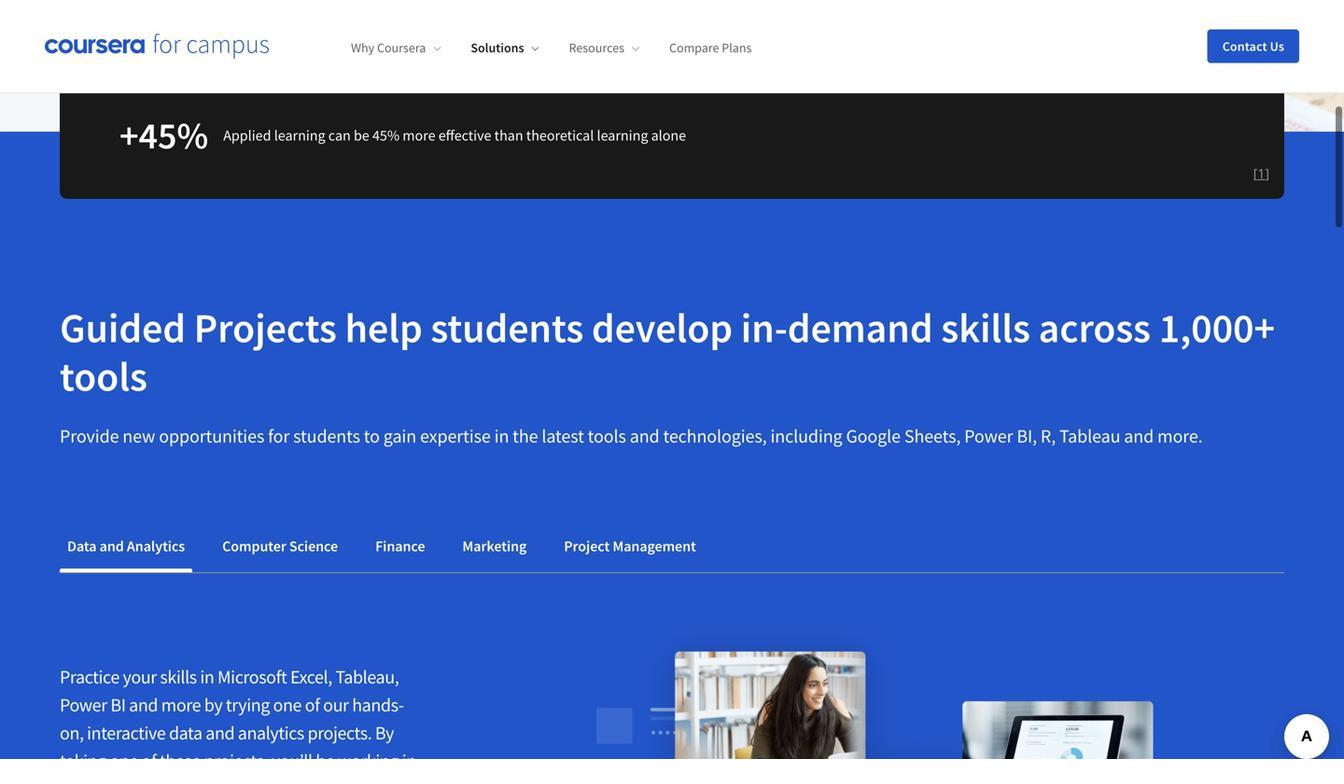 Task type: locate. For each thing, give the bounding box(es) containing it.
0 horizontal spatial one
[[110, 749, 138, 759]]

tools
[[60, 350, 147, 402], [588, 425, 626, 448]]

contact us
[[1223, 38, 1285, 55]]

0 horizontal spatial in
[[200, 665, 214, 689]]

1 horizontal spatial of
[[305, 693, 320, 717]]

1 horizontal spatial skills
[[941, 302, 1031, 354]]

gain
[[384, 425, 417, 448]]

in-
[[741, 302, 788, 354]]

in up by
[[200, 665, 214, 689]]

students inside guided projects help students develop in-demand skills across 1,000+ tools
[[431, 302, 584, 354]]

projects
[[194, 302, 337, 354]]

power down the practice
[[60, 693, 107, 717]]

1 vertical spatial in
[[200, 665, 214, 689]]

data and analytics button
[[60, 524, 192, 569]]

be inside practice your skills in microsoft excel, tableau, power bi and more by trying one of our hands- on, interactive data and analytics projects. by taking one of these projects, you'll be working
[[316, 749, 335, 759]]

can
[[328, 126, 351, 145]]

1,000+
[[1159, 302, 1275, 354]]

and up projects,
[[206, 721, 235, 745]]

effective
[[439, 126, 492, 145]]

practice
[[60, 665, 119, 689]]

0 vertical spatial in
[[495, 425, 509, 448]]

1 horizontal spatial more
[[403, 126, 436, 145]]

analytics
[[127, 537, 185, 556]]

1 vertical spatial one
[[110, 749, 138, 759]]

computer science
[[222, 537, 338, 556]]

[ 1 ]
[[1254, 165, 1270, 182]]

0 vertical spatial be
[[354, 126, 370, 145]]

skills
[[941, 302, 1031, 354], [160, 665, 197, 689]]

and left the technologies,
[[630, 425, 660, 448]]

applied
[[223, 126, 271, 145]]

students
[[431, 302, 584, 354], [293, 425, 360, 448]]

skills inside practice your skills in microsoft excel, tableau, power bi and more by trying one of our hands- on, interactive data and analytics projects. by taking one of these projects, you'll be working
[[160, 665, 197, 689]]

management
[[613, 537, 696, 556]]

analytics
[[238, 721, 304, 745]]

new
[[123, 425, 155, 448]]

compare plans
[[669, 39, 752, 56]]

in left the
[[495, 425, 509, 448]]

1 vertical spatial be
[[316, 749, 335, 759]]

and right data
[[100, 537, 124, 556]]

coursera
[[377, 39, 426, 56]]

0 vertical spatial power
[[965, 425, 1013, 448]]

one up 'analytics'
[[273, 693, 302, 717]]

data
[[169, 721, 202, 745]]

[
[[1254, 165, 1258, 182]]

power
[[965, 425, 1013, 448], [60, 693, 107, 717]]

taking
[[60, 749, 106, 759]]

computer science button
[[215, 524, 346, 569]]

0 vertical spatial tools
[[60, 350, 147, 402]]

for
[[268, 425, 290, 448]]

expertise
[[420, 425, 491, 448]]

in
[[495, 425, 509, 448], [200, 665, 214, 689]]

0 horizontal spatial of
[[142, 749, 156, 759]]

tools inside guided projects help students develop in-demand skills across 1,000+ tools
[[60, 350, 147, 402]]

0 horizontal spatial tools
[[60, 350, 147, 402]]

0 horizontal spatial learning
[[274, 126, 326, 145]]

1 horizontal spatial one
[[273, 693, 302, 717]]

and inside button
[[100, 537, 124, 556]]

0 horizontal spatial power
[[60, 693, 107, 717]]

power inside practice your skills in microsoft excel, tableau, power bi and more by trying one of our hands- on, interactive data and analytics projects. by taking one of these projects, you'll be working
[[60, 693, 107, 717]]

on,
[[60, 721, 84, 745]]

learning left can at left
[[274, 126, 326, 145]]

including
[[771, 425, 843, 448]]

0 horizontal spatial be
[[316, 749, 335, 759]]

0 vertical spatial of
[[305, 693, 320, 717]]

45%
[[372, 126, 400, 145]]

solutions
[[471, 39, 524, 56]]

marketing button
[[455, 524, 534, 569]]

coursera for campus image
[[45, 33, 269, 59]]

one
[[273, 693, 302, 717], [110, 749, 138, 759]]

more
[[403, 126, 436, 145], [161, 693, 201, 717]]

guided projects: data & analytics image image
[[510, 618, 1240, 759]]

by
[[204, 693, 222, 717]]

guided
[[60, 302, 186, 354]]

1 vertical spatial students
[[293, 425, 360, 448]]

1 vertical spatial tools
[[588, 425, 626, 448]]

power left bi,
[[965, 425, 1013, 448]]

r,
[[1041, 425, 1056, 448]]

solutions link
[[471, 39, 539, 56]]

1 vertical spatial more
[[161, 693, 201, 717]]

the
[[513, 425, 538, 448]]

1 vertical spatial skills
[[160, 665, 197, 689]]

content tabs tab list
[[60, 524, 1285, 573]]

project management button
[[557, 524, 704, 569]]

more up data
[[161, 693, 201, 717]]

be
[[354, 126, 370, 145], [316, 749, 335, 759]]

learning left alone
[[597, 126, 648, 145]]

be down projects.
[[316, 749, 335, 759]]

one down interactive
[[110, 749, 138, 759]]

1 vertical spatial power
[[60, 693, 107, 717]]

tools right latest
[[588, 425, 626, 448]]

1
[[1258, 165, 1266, 182]]

learning
[[274, 126, 326, 145], [597, 126, 648, 145]]

0 vertical spatial skills
[[941, 302, 1031, 354]]

tableau
[[1060, 425, 1121, 448]]

0 vertical spatial more
[[403, 126, 436, 145]]

tools up provide
[[60, 350, 147, 402]]

1 horizontal spatial power
[[965, 425, 1013, 448]]

develop
[[592, 302, 733, 354]]

of down interactive
[[142, 749, 156, 759]]

be right can at left
[[354, 126, 370, 145]]

sheets,
[[905, 425, 961, 448]]

interactive
[[87, 721, 166, 745]]

resources
[[569, 39, 625, 56]]

compare
[[669, 39, 719, 56]]

and
[[630, 425, 660, 448], [1124, 425, 1154, 448], [100, 537, 124, 556], [129, 693, 158, 717], [206, 721, 235, 745]]

0 vertical spatial students
[[431, 302, 584, 354]]

why coursera link
[[351, 39, 441, 56]]

of
[[305, 693, 320, 717], [142, 749, 156, 759]]

data and analytics
[[67, 537, 185, 556]]

more right 45%
[[403, 126, 436, 145]]

1 horizontal spatial students
[[431, 302, 584, 354]]

0 horizontal spatial more
[[161, 693, 201, 717]]

0 horizontal spatial students
[[293, 425, 360, 448]]

of left our
[[305, 693, 320, 717]]

project
[[564, 537, 610, 556]]

0 horizontal spatial skills
[[160, 665, 197, 689]]

contact
[[1223, 38, 1268, 55]]

1 horizontal spatial learning
[[597, 126, 648, 145]]



Task type: describe. For each thing, give the bounding box(es) containing it.
tableau,
[[336, 665, 399, 689]]

you'll
[[272, 749, 312, 759]]

and left more.
[[1124, 425, 1154, 448]]

hands-
[[352, 693, 404, 717]]

projects.
[[308, 721, 372, 745]]

finance button
[[368, 524, 433, 569]]

1 vertical spatial of
[[142, 749, 156, 759]]

more.
[[1158, 425, 1203, 448]]

finance
[[375, 537, 425, 556]]

across
[[1039, 302, 1151, 354]]

and right bi
[[129, 693, 158, 717]]

applied learning can be 45% more effective than theoretical learning alone
[[223, 126, 686, 145]]

alone
[[651, 126, 686, 145]]

why coursera
[[351, 39, 426, 56]]

bi
[[110, 693, 126, 717]]

in inside practice your skills in microsoft excel, tableau, power bi and more by trying one of our hands- on, interactive data and analytics projects. by taking one of these projects, you'll be working
[[200, 665, 214, 689]]

latest
[[542, 425, 584, 448]]

than
[[495, 126, 523, 145]]

theoretical
[[526, 126, 594, 145]]

these
[[160, 749, 201, 759]]

more inside practice your skills in microsoft excel, tableau, power bi and more by trying one of our hands- on, interactive data and analytics projects. by taking one of these projects, you'll be working
[[161, 693, 201, 717]]

marketing
[[463, 537, 527, 556]]

excel,
[[290, 665, 332, 689]]

plans
[[722, 39, 752, 56]]

trying
[[226, 693, 270, 717]]

compare plans link
[[669, 39, 752, 56]]

to
[[364, 425, 380, 448]]

0 vertical spatial one
[[273, 693, 302, 717]]

technologies,
[[663, 425, 767, 448]]

1 horizontal spatial in
[[495, 425, 509, 448]]

skills inside guided projects help students develop in-demand skills across 1,000+ tools
[[941, 302, 1031, 354]]

help
[[345, 302, 423, 354]]

provide
[[60, 425, 119, 448]]

microsoft
[[218, 665, 287, 689]]

1 learning from the left
[[274, 126, 326, 145]]

]
[[1266, 165, 1270, 182]]

+45%
[[120, 112, 208, 159]]

your
[[123, 665, 157, 689]]

science
[[289, 537, 338, 556]]

our
[[323, 693, 349, 717]]

data
[[67, 537, 97, 556]]

projects,
[[204, 749, 268, 759]]

by
[[375, 721, 394, 745]]

2 learning from the left
[[597, 126, 648, 145]]

google
[[846, 425, 901, 448]]

guided projects help students develop in-demand skills across 1,000+ tools
[[60, 302, 1275, 402]]

project management
[[564, 537, 696, 556]]

us
[[1270, 38, 1285, 55]]

practice your skills in microsoft excel, tableau, power bi and more by trying one of our hands- on, interactive data and analytics projects. by taking one of these projects, you'll be working
[[60, 665, 416, 759]]

bi,
[[1017, 425, 1037, 448]]

opportunities
[[159, 425, 264, 448]]

computer
[[222, 537, 286, 556]]

contact us button
[[1208, 29, 1300, 63]]

1 horizontal spatial tools
[[588, 425, 626, 448]]

1 horizontal spatial be
[[354, 126, 370, 145]]

provide new opportunities for students to gain expertise in the latest tools and technologies, including google sheets, power bi, r, tableau and more.
[[60, 425, 1203, 448]]

demand
[[788, 302, 933, 354]]

why
[[351, 39, 375, 56]]

resources link
[[569, 39, 640, 56]]



Task type: vqa. For each thing, say whether or not it's contained in the screenshot.
menu
no



